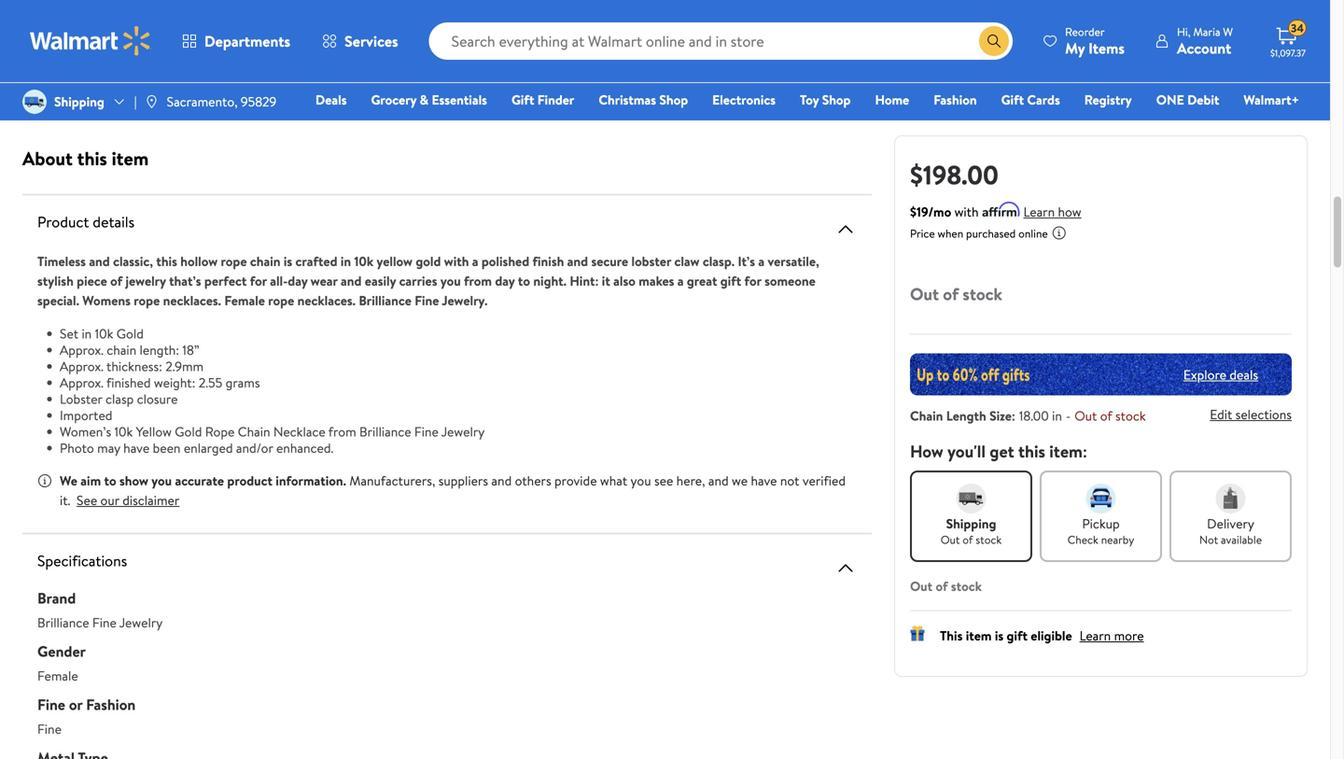 Task type: describe. For each thing, give the bounding box(es) containing it.
brilliance inside set in 10k gold approx. chain length: 18" approx. thickness: 2.9mm approx. finished weight: 2.55 grams lobster clasp closure imported women's 10k yellow gold rope chain necklace from brilliance fine jewelry photo may have been enlarged and/or enhanced.
[[360, 423, 411, 441]]

fine left or
[[37, 694, 65, 715]]

gift inside timeless and classic, this hollow rope chain is crafted in 10k yellow gold with a polished finish and secure lobster claw clasp. it's a versatile, stylish piece of jewelry that's perfect for all-day wear and easily carries you from day to night. hint: it also makes a great gift for someone special. womens rope necklaces. female rope necklaces. brilliance fine jewelry.
[[721, 272, 742, 290]]

selections
[[1236, 405, 1292, 423]]

and/or
[[236, 439, 273, 457]]

of down when
[[943, 282, 959, 306]]

see
[[77, 491, 97, 509]]

deals
[[1230, 365, 1259, 384]]

fashion inside brand brilliance fine jewelry gender female fine or fashion fine
[[86, 694, 136, 715]]

is inside timeless and classic, this hollow rope chain is crafted in 10k yellow gold with a polished finish and secure lobster claw clasp. it's a versatile, stylish piece of jewelry that's perfect for all-day wear and easily carries you from day to night. hint: it also makes a great gift for someone special. womens rope necklaces. female rope necklaces. brilliance fine jewelry.
[[284, 252, 292, 270]]

Walmart Site-Wide search field
[[429, 22, 1013, 60]]

$19/mo
[[910, 203, 952, 221]]

our
[[100, 491, 119, 509]]

gifting made easy image
[[910, 626, 925, 641]]

1 horizontal spatial rope
[[221, 252, 247, 270]]

one debit
[[1157, 91, 1220, 109]]

explore
[[1184, 365, 1227, 384]]

or
[[69, 694, 83, 715]]

learn more button
[[1080, 627, 1144, 645]]

have inside set in 10k gold approx. chain length: 18" approx. thickness: 2.9mm approx. finished weight: 2.55 grams lobster clasp closure imported women's 10k yellow gold rope chain necklace from brilliance fine jewelry photo may have been enlarged and/or enhanced.
[[123, 439, 150, 457]]

chain inside set in 10k gold approx. chain length: 18" approx. thickness: 2.9mm approx. finished weight: 2.55 grams lobster clasp closure imported women's 10k yellow gold rope chain necklace from brilliance fine jewelry photo may have been enlarged and/or enhanced.
[[107, 341, 137, 359]]

lobster
[[632, 252, 671, 270]]

disclaimer
[[123, 491, 180, 509]]

delivery
[[1208, 515, 1255, 533]]

that's
[[169, 272, 201, 290]]

0 horizontal spatial gold
[[116, 325, 144, 343]]

product
[[227, 472, 273, 490]]

1 horizontal spatial learn
[[1080, 627, 1111, 645]]

walmart+ link
[[1236, 90, 1308, 110]]

hi, maria w account
[[1178, 24, 1234, 58]]

it.
[[60, 491, 70, 509]]

2 for from the left
[[745, 272, 762, 290]]

intent image for shipping image
[[957, 484, 987, 514]]

from inside set in 10k gold approx. chain length: 18" approx. thickness: 2.9mm approx. finished weight: 2.55 grams lobster clasp closure imported women's 10k yellow gold rope chain necklace from brilliance fine jewelry photo may have been enlarged and/or enhanced.
[[329, 423, 356, 441]]

this for how
[[1019, 440, 1046, 463]]

reorder
[[1066, 24, 1105, 40]]

womens
[[82, 291, 131, 310]]

0 horizontal spatial rope
[[134, 291, 160, 310]]

:
[[1012, 407, 1016, 425]]

stock down "price when purchased online"
[[963, 282, 1003, 306]]

edit selections button
[[1210, 405, 1292, 423]]

electronics
[[713, 91, 776, 109]]

clasp.
[[703, 252, 735, 270]]

18.00
[[1020, 407, 1049, 425]]

stock up this
[[951, 577, 982, 595]]

chain inside timeless and classic, this hollow rope chain is crafted in 10k yellow gold with a polished finish and secure lobster claw clasp. it's a versatile, stylish piece of jewelry that's perfect for all-day wear and easily carries you from day to night. hint: it also makes a great gift for someone special. womens rope necklaces. female rope necklaces. brilliance fine jewelry.
[[250, 252, 281, 270]]

get
[[990, 440, 1015, 463]]

stock inside shipping out of stock
[[976, 532, 1002, 548]]

we aim to show you accurate product information.
[[60, 472, 346, 490]]

easily
[[365, 272, 396, 290]]

1 approx. from the top
[[60, 341, 104, 359]]

1 vertical spatial to
[[104, 472, 116, 490]]

registry
[[1085, 91, 1132, 109]]

claw
[[675, 252, 700, 270]]

polished
[[482, 252, 530, 270]]

2 approx. from the top
[[60, 357, 104, 375]]

fine down gender
[[37, 720, 62, 738]]

1 vertical spatial gift
[[1007, 627, 1028, 645]]

18"
[[182, 341, 199, 359]]

length
[[947, 407, 987, 425]]

how you'll get this item:
[[910, 440, 1088, 463]]

night.
[[533, 272, 567, 290]]

jewelry inside brand brilliance fine jewelry gender female fine or fashion fine
[[119, 614, 163, 632]]

2- inside product group
[[242, 49, 252, 65]]

and left others
[[492, 472, 512, 490]]

1 horizontal spatial with
[[955, 203, 979, 221]]

you inside timeless and classic, this hollow rope chain is crafted in 10k yellow gold with a polished finish and secure lobster claw clasp. it's a versatile, stylish piece of jewelry that's perfect for all-day wear and easily carries you from day to night. hint: it also makes a great gift for someone special. womens rope necklaces. female rope necklaces. brilliance fine jewelry.
[[441, 272, 461, 290]]

makes
[[639, 272, 675, 290]]

deals link
[[307, 90, 355, 110]]

intent image for pickup image
[[1086, 484, 1116, 514]]

price when purchased online
[[910, 226, 1048, 241]]

shop for toy shop
[[822, 91, 851, 109]]

check
[[1068, 532, 1099, 548]]

information.
[[276, 472, 346, 490]]

departments button
[[166, 19, 306, 63]]

gift cards
[[1002, 91, 1061, 109]]

jewelry inside set in 10k gold approx. chain length: 18" approx. thickness: 2.9mm approx. finished weight: 2.55 grams lobster clasp closure imported women's 10k yellow gold rope chain necklace from brilliance fine jewelry photo may have been enlarged and/or enhanced.
[[441, 423, 485, 441]]

hollow
[[180, 252, 218, 270]]

manufacturers,
[[350, 472, 435, 490]]

show
[[119, 472, 148, 490]]

hint:
[[570, 272, 599, 290]]

women's
[[60, 423, 111, 441]]

perfect
[[204, 272, 247, 290]]

crafted
[[296, 252, 338, 270]]

jewelry
[[126, 272, 166, 290]]

how
[[1058, 203, 1082, 221]]

and up the piece
[[89, 252, 110, 270]]

one
[[1157, 91, 1185, 109]]

1 for from the left
[[250, 272, 267, 290]]

cards
[[1028, 91, 1061, 109]]

it
[[602, 272, 611, 290]]

home link
[[867, 90, 918, 110]]

clasp
[[106, 390, 134, 408]]

learn how
[[1024, 203, 1082, 221]]

1 horizontal spatial chain
[[910, 407, 944, 425]]

grocery & essentials link
[[363, 90, 496, 110]]

gift finder link
[[503, 90, 583, 110]]

others
[[515, 472, 552, 490]]

provide
[[555, 472, 597, 490]]

and up hint:
[[567, 252, 588, 270]]

have inside manufacturers, suppliers and others provide what you see here, and we have not verified it.
[[751, 472, 777, 490]]

gift cards link
[[993, 90, 1069, 110]]

someone
[[765, 272, 816, 290]]

of up this
[[936, 577, 948, 595]]

photo
[[60, 439, 94, 457]]

brilliance inside brand brilliance fine jewelry gender female fine or fashion fine
[[37, 614, 89, 632]]

out down price
[[910, 282, 939, 306]]

grocery & essentials
[[371, 91, 487, 109]]

2 horizontal spatial in
[[1052, 407, 1063, 425]]

stock down up to sixty percent off deals. shop now. image
[[1116, 407, 1146, 425]]

necklace
[[273, 423, 326, 441]]

details
[[93, 212, 135, 232]]

specifications image
[[835, 557, 857, 579]]

0 horizontal spatial a
[[472, 252, 479, 270]]

learn how button
[[1024, 202, 1082, 222]]

day inside product group
[[252, 49, 269, 65]]

&
[[420, 91, 429, 109]]

registry link
[[1076, 90, 1141, 110]]

female inside brand brilliance fine jewelry gender female fine or fashion fine
[[37, 667, 78, 685]]

what
[[600, 472, 628, 490]]

services
[[345, 31, 398, 51]]

gift for gift cards
[[1002, 91, 1024, 109]]

this item is gift eligible learn more
[[940, 627, 1144, 645]]

enhanced.
[[276, 439, 334, 457]]

1 vertical spatial gold
[[175, 423, 202, 441]]

wear
[[311, 272, 338, 290]]

lobster
[[60, 390, 102, 408]]

1 horizontal spatial a
[[678, 272, 684, 290]]

it's
[[738, 252, 755, 270]]

departments
[[205, 31, 290, 51]]

christmas shop
[[599, 91, 688, 109]]

see
[[655, 472, 674, 490]]

thickness:
[[106, 357, 162, 375]]



Task type: locate. For each thing, give the bounding box(es) containing it.
0 horizontal spatial female
[[37, 667, 78, 685]]

2-day shipping inside product group
[[242, 49, 312, 65]]

gift left finder
[[512, 91, 535, 109]]

10k left "yellow"
[[114, 423, 133, 441]]

you up jewelry.
[[441, 272, 461, 290]]

gold
[[416, 252, 441, 270]]

enlarged
[[184, 439, 233, 457]]

0 vertical spatial shipping
[[54, 92, 104, 111]]

shipping for shipping
[[54, 92, 104, 111]]

1 vertical spatial learn
[[1080, 627, 1111, 645]]

2 vertical spatial this
[[1019, 440, 1046, 463]]

0 horizontal spatial this
[[77, 145, 107, 171]]

is right this
[[995, 627, 1004, 645]]

is up the all-
[[284, 252, 292, 270]]

and left we at the right of page
[[709, 472, 729, 490]]

in inside set in 10k gold approx. chain length: 18" approx. thickness: 2.9mm approx. finished weight: 2.55 grams lobster clasp closure imported women's 10k yellow gold rope chain necklace from brilliance fine jewelry photo may have been enlarged and/or enhanced.
[[82, 325, 92, 343]]

of inside timeless and classic, this hollow rope chain is crafted in 10k yellow gold with a polished finish and secure lobster claw clasp. it's a versatile, stylish piece of jewelry that's perfect for all-day wear and easily carries you from day to night. hint: it also makes a great gift for someone special. womens rope necklaces. female rope necklaces. brilliance fine jewelry.
[[110, 272, 122, 290]]

1 horizontal spatial this
[[156, 252, 177, 270]]

how
[[910, 440, 944, 463]]

1 horizontal spatial for
[[745, 272, 762, 290]]

1 vertical spatial in
[[82, 325, 92, 343]]

to right aim on the left of page
[[104, 472, 116, 490]]

brilliance inside timeless and classic, this hollow rope chain is crafted in 10k yellow gold with a polished finish and secure lobster claw clasp. it's a versatile, stylish piece of jewelry that's perfect for all-day wear and easily carries you from day to night. hint: it also makes a great gift for someone special. womens rope necklaces. female rope necklaces. brilliance fine jewelry.
[[359, 291, 412, 310]]

to left the night. on the top
[[518, 272, 530, 290]]

0 vertical spatial with
[[955, 203, 979, 221]]

of inside shipping out of stock
[[963, 532, 973, 548]]

pickup check nearby
[[1068, 515, 1135, 548]]

0 vertical spatial out of stock
[[910, 282, 1003, 306]]

2 horizontal spatial 10k
[[354, 252, 374, 270]]

0 horizontal spatial item
[[112, 145, 149, 171]]

you'll
[[948, 440, 986, 463]]

rope down the all-
[[268, 291, 294, 310]]

1 horizontal spatial to
[[518, 272, 530, 290]]

1 vertical spatial female
[[37, 667, 78, 685]]

all-
[[270, 272, 288, 290]]

2 horizontal spatial this
[[1019, 440, 1046, 463]]

1 horizontal spatial jewelry
[[441, 423, 485, 441]]

1 horizontal spatial shop
[[822, 91, 851, 109]]

1 horizontal spatial is
[[995, 627, 1004, 645]]

jewelry down specifications
[[119, 614, 163, 632]]

gift finder
[[512, 91, 575, 109]]

rope
[[221, 252, 247, 270], [134, 291, 160, 310], [268, 291, 294, 310]]

up to sixty percent off deals. shop now. image
[[910, 353, 1292, 395]]

gift left eligible
[[1007, 627, 1028, 645]]

$19/mo with
[[910, 203, 979, 221]]

2 out of stock from the top
[[910, 577, 982, 595]]

search icon image
[[987, 34, 1002, 49]]

in right set
[[82, 325, 92, 343]]

of right -
[[1101, 407, 1113, 425]]

accurate
[[175, 472, 224, 490]]

with inside timeless and classic, this hollow rope chain is crafted in 10k yellow gold with a polished finish and secure lobster claw clasp. it's a versatile, stylish piece of jewelry that's perfect for all-day wear and easily carries you from day to night. hint: it also makes a great gift for someone special. womens rope necklaces. female rope necklaces. brilliance fine jewelry.
[[444, 252, 469, 270]]

1 horizontal spatial female
[[224, 291, 265, 310]]

stock
[[963, 282, 1003, 306], [1116, 407, 1146, 425], [976, 532, 1002, 548], [951, 577, 982, 595]]

2-
[[30, 20, 40, 35], [455, 20, 465, 35], [667, 20, 677, 35], [242, 49, 252, 65]]

shipping left |
[[54, 92, 104, 111]]

female down perfect
[[224, 291, 265, 310]]

chain inside set in 10k gold approx. chain length: 18" approx. thickness: 2.9mm approx. finished weight: 2.55 grams lobster clasp closure imported women's 10k yellow gold rope chain necklace from brilliance fine jewelry photo may have been enlarged and/or enhanced.
[[238, 423, 270, 441]]

when
[[938, 226, 964, 241]]

gift left cards
[[1002, 91, 1024, 109]]

0 vertical spatial to
[[518, 272, 530, 290]]

0 horizontal spatial shop
[[660, 91, 688, 109]]

have
[[123, 439, 150, 457], [751, 472, 777, 490]]

a right the it's
[[759, 252, 765, 270]]

chain up how on the bottom right of page
[[910, 407, 944, 425]]

1 horizontal spatial gift
[[1002, 91, 1024, 109]]

gift down clasp.
[[721, 272, 742, 290]]

this up the that's
[[156, 252, 177, 270]]

2 gift from the left
[[1002, 91, 1024, 109]]

1 horizontal spatial item
[[966, 627, 992, 645]]

0 horizontal spatial for
[[250, 272, 267, 290]]

finished
[[106, 374, 151, 392]]

1 horizontal spatial you
[[441, 272, 461, 290]]

1 horizontal spatial gold
[[175, 423, 202, 441]]

learn up online
[[1024, 203, 1055, 221]]

fashion link
[[926, 90, 986, 110]]

gold up thickness:
[[116, 325, 144, 343]]

2 horizontal spatial a
[[759, 252, 765, 270]]

this for timeless
[[156, 252, 177, 270]]

2 horizontal spatial rope
[[268, 291, 294, 310]]

0 horizontal spatial is
[[284, 252, 292, 270]]

0 horizontal spatial shipping
[[54, 92, 104, 111]]

affirm image
[[983, 202, 1020, 217]]

in inside timeless and classic, this hollow rope chain is crafted in 10k yellow gold with a polished finish and secure lobster claw clasp. it's a versatile, stylish piece of jewelry that's perfect for all-day wear and easily carries you from day to night. hint: it also makes a great gift for someone special. womens rope necklaces. female rope necklaces. brilliance fine jewelry.
[[341, 252, 351, 270]]

1 vertical spatial this
[[156, 252, 177, 270]]

rope up perfect
[[221, 252, 247, 270]]

1 vertical spatial jewelry
[[119, 614, 163, 632]]

1 horizontal spatial from
[[464, 272, 492, 290]]

not
[[781, 472, 800, 490]]

0 horizontal spatial chain
[[238, 423, 270, 441]]

my
[[1066, 38, 1085, 58]]

delivery not available
[[1200, 515, 1263, 548]]

fine
[[415, 291, 439, 310], [415, 423, 439, 441], [92, 614, 117, 632], [37, 694, 65, 715], [37, 720, 62, 738]]

0 horizontal spatial to
[[104, 472, 116, 490]]

you left see
[[631, 472, 651, 490]]

of down intent image for shipping
[[963, 532, 973, 548]]

0 vertical spatial fashion
[[934, 91, 977, 109]]

necklaces. down the that's
[[163, 291, 221, 310]]

and
[[89, 252, 110, 270], [567, 252, 588, 270], [341, 272, 362, 290], [492, 472, 512, 490], [709, 472, 729, 490]]

for down the it's
[[745, 272, 762, 290]]

1 shop from the left
[[660, 91, 688, 109]]

items
[[1089, 38, 1125, 58]]

about
[[22, 145, 73, 171]]

weight:
[[154, 374, 196, 392]]

1 vertical spatial shipping
[[947, 515, 997, 533]]

intent image for delivery image
[[1216, 484, 1246, 514]]

christmas
[[599, 91, 656, 109]]

necklaces. down wear
[[298, 291, 356, 310]]

0 horizontal spatial gift
[[721, 272, 742, 290]]

1 vertical spatial brilliance
[[360, 423, 411, 441]]

fine down specifications
[[92, 614, 117, 632]]

stylish
[[37, 272, 74, 290]]

0 horizontal spatial in
[[82, 325, 92, 343]]

shop
[[660, 91, 688, 109], [822, 91, 851, 109]]

debit
[[1188, 91, 1220, 109]]

toy
[[800, 91, 819, 109]]

0 horizontal spatial with
[[444, 252, 469, 270]]

this inside timeless and classic, this hollow rope chain is crafted in 10k yellow gold with a polished finish and secure lobster claw clasp. it's a versatile, stylish piece of jewelry that's perfect for all-day wear and easily carries you from day to night. hint: it also makes a great gift for someone special. womens rope necklaces. female rope necklaces. brilliance fine jewelry.
[[156, 252, 177, 270]]

a down claw
[[678, 272, 684, 290]]

to inside timeless and classic, this hollow rope chain is crafted in 10k yellow gold with a polished finish and secure lobster claw clasp. it's a versatile, stylish piece of jewelry that's perfect for all-day wear and easily carries you from day to night. hint: it also makes a great gift for someone special. womens rope necklaces. female rope necklaces. brilliance fine jewelry.
[[518, 272, 530, 290]]

2 horizontal spatial you
[[631, 472, 651, 490]]

with up "price when purchased online"
[[955, 203, 979, 221]]

shipping down intent image for shipping
[[947, 515, 997, 533]]

approx.
[[60, 341, 104, 359], [60, 357, 104, 375], [60, 374, 104, 392]]

jewelry up "suppliers"
[[441, 423, 485, 441]]

finish
[[533, 252, 564, 270]]

walmart+
[[1244, 91, 1300, 109]]

have right the may
[[123, 439, 150, 457]]

1 vertical spatial have
[[751, 472, 777, 490]]

out of stock down when
[[910, 282, 1003, 306]]

brilliance down easily
[[359, 291, 412, 310]]

pickup
[[1083, 515, 1120, 533]]

this right get
[[1019, 440, 1046, 463]]

chain up finished
[[107, 341, 137, 359]]

shipping for shipping out of stock
[[947, 515, 997, 533]]

0 vertical spatial have
[[123, 439, 150, 457]]

fine down carries
[[415, 291, 439, 310]]

0 vertical spatial learn
[[1024, 203, 1055, 221]]

1 horizontal spatial shipping
[[947, 515, 997, 533]]

2 vertical spatial brilliance
[[37, 614, 89, 632]]

imported
[[60, 406, 112, 424]]

a
[[472, 252, 479, 270], [759, 252, 765, 270], [678, 272, 684, 290]]

available
[[1221, 532, 1263, 548]]

2 vertical spatial 10k
[[114, 423, 133, 441]]

fashion right home link in the right of the page
[[934, 91, 977, 109]]

specifications
[[37, 550, 127, 571]]

explore deals
[[1184, 365, 1259, 384]]

2 necklaces. from the left
[[298, 291, 356, 310]]

0 horizontal spatial jewelry
[[119, 614, 163, 632]]

sacramento, 95829
[[167, 92, 277, 111]]

in right crafted
[[341, 252, 351, 270]]

1 vertical spatial 10k
[[95, 325, 113, 343]]

0 vertical spatial in
[[341, 252, 351, 270]]

you up disclaimer
[[152, 472, 172, 490]]

0 horizontal spatial necklaces.
[[163, 291, 221, 310]]

we
[[732, 472, 748, 490]]

shipping
[[59, 20, 99, 35], [484, 20, 524, 35], [697, 20, 737, 35], [272, 49, 312, 65]]

with right gold
[[444, 252, 469, 270]]

0 vertical spatial item
[[112, 145, 149, 171]]

more
[[1115, 627, 1144, 645]]

stock down intent image for shipping
[[976, 532, 1002, 548]]

fashion
[[934, 91, 977, 109], [86, 694, 136, 715]]

out inside shipping out of stock
[[941, 532, 960, 548]]

toy shop link
[[792, 90, 860, 110]]

female inside timeless and classic, this hollow rope chain is crafted in 10k yellow gold with a polished finish and secure lobster claw clasp. it's a versatile, stylish piece of jewelry that's perfect for all-day wear and easily carries you from day to night. hint: it also makes a great gift for someone special. womens rope necklaces. female rope necklaces. brilliance fine jewelry.
[[224, 291, 265, 310]]

10k up easily
[[354, 252, 374, 270]]

0 horizontal spatial 10k
[[95, 325, 113, 343]]

1 vertical spatial is
[[995, 627, 1004, 645]]

item right this
[[966, 627, 992, 645]]

1 horizontal spatial fashion
[[934, 91, 977, 109]]

2.55
[[199, 374, 223, 392]]

1 vertical spatial fashion
[[86, 694, 136, 715]]

 image
[[144, 94, 159, 109]]

1 gift from the left
[[512, 91, 535, 109]]

fine up manufacturers,
[[415, 423, 439, 441]]

nearby
[[1102, 532, 1135, 548]]

3 approx. from the top
[[60, 374, 104, 392]]

we
[[60, 472, 77, 490]]

here,
[[677, 472, 705, 490]]

home
[[875, 91, 910, 109]]

you inside manufacturers, suppliers and others provide what you see here, and we have not verified it.
[[631, 472, 651, 490]]

brilliance up manufacturers,
[[360, 423, 411, 441]]

chain length size : 18.00 in - out of stock
[[910, 407, 1146, 425]]

shop for christmas shop
[[660, 91, 688, 109]]

0 vertical spatial chain
[[250, 252, 281, 270]]

item down |
[[112, 145, 149, 171]]

0 vertical spatial this
[[77, 145, 107, 171]]

item
[[112, 145, 149, 171], [966, 627, 992, 645]]

learn inside button
[[1024, 203, 1055, 221]]

gold
[[116, 325, 144, 343], [175, 423, 202, 441]]

a left the polished
[[472, 252, 479, 270]]

0 vertical spatial from
[[464, 272, 492, 290]]

10k down womens
[[95, 325, 113, 343]]

this right about
[[77, 145, 107, 171]]

0 vertical spatial gold
[[116, 325, 144, 343]]

product details
[[37, 212, 135, 232]]

0 horizontal spatial chain
[[107, 341, 137, 359]]

1 horizontal spatial 10k
[[114, 423, 133, 441]]

is
[[284, 252, 292, 270], [995, 627, 1004, 645]]

-
[[1066, 407, 1071, 425]]

0 vertical spatial 10k
[[354, 252, 374, 270]]

0 horizontal spatial gift
[[512, 91, 535, 109]]

out down intent image for shipping
[[941, 532, 960, 548]]

1 necklaces. from the left
[[163, 291, 221, 310]]

shop right christmas
[[660, 91, 688, 109]]

timeless and classic, this hollow rope chain is crafted in 10k yellow gold with a polished finish and secure lobster claw clasp. it's a versatile, stylish piece of jewelry that's perfect for all-day wear and easily carries you from day to night. hint: it also makes a great gift for someone special. womens rope necklaces. female rope necklaces. brilliance fine jewelry.
[[37, 252, 820, 310]]

34
[[1291, 20, 1304, 36]]

closure
[[137, 390, 178, 408]]

item:
[[1050, 440, 1088, 463]]

1 out of stock from the top
[[910, 282, 1003, 306]]

eligible
[[1031, 627, 1073, 645]]

have right we at the right of page
[[751, 472, 777, 490]]

product details image
[[835, 218, 857, 240]]

shop right 'toy'
[[822, 91, 851, 109]]

one debit link
[[1148, 90, 1228, 110]]

see our disclaimer
[[77, 491, 180, 509]]

shipping
[[54, 92, 104, 111], [947, 515, 997, 533]]

gift for gift finder
[[512, 91, 535, 109]]

1 horizontal spatial have
[[751, 472, 777, 490]]

from right necklace
[[329, 423, 356, 441]]

sacramento,
[[167, 92, 238, 111]]

1 vertical spatial item
[[966, 627, 992, 645]]

95829
[[241, 92, 277, 111]]

brilliance
[[359, 291, 412, 310], [360, 423, 411, 441], [37, 614, 89, 632]]

1 vertical spatial out of stock
[[910, 577, 982, 595]]

1 horizontal spatial necklaces.
[[298, 291, 356, 310]]

1 vertical spatial from
[[329, 423, 356, 441]]

great
[[687, 272, 718, 290]]

fine inside set in 10k gold approx. chain length: 18" approx. thickness: 2.9mm approx. finished weight: 2.55 grams lobster clasp closure imported women's 10k yellow gold rope chain necklace from brilliance fine jewelry photo may have been enlarged and/or enhanced.
[[415, 423, 439, 441]]

of up womens
[[110, 272, 122, 290]]

2 shop from the left
[[822, 91, 851, 109]]

1 vertical spatial chain
[[107, 341, 137, 359]]

brand
[[37, 588, 76, 608]]

0 horizontal spatial fashion
[[86, 694, 136, 715]]

Search search field
[[429, 22, 1013, 60]]

1 horizontal spatial chain
[[250, 252, 281, 270]]

learn left more
[[1080, 627, 1111, 645]]

legal information image
[[1052, 226, 1067, 240]]

0 vertical spatial gift
[[721, 272, 742, 290]]

out of stock up this
[[910, 577, 982, 595]]

gold left rope
[[175, 423, 202, 441]]

rope down jewelry
[[134, 291, 160, 310]]

 image
[[22, 90, 47, 114]]

for left the all-
[[250, 272, 267, 290]]

yellow
[[136, 423, 172, 441]]

0 horizontal spatial have
[[123, 439, 150, 457]]

brilliance down brand
[[37, 614, 89, 632]]

product group
[[239, 0, 410, 94]]

shop inside "link"
[[660, 91, 688, 109]]

shipping inside product group
[[272, 49, 312, 65]]

fine inside timeless and classic, this hollow rope chain is crafted in 10k yellow gold with a polished finish and secure lobster claw clasp. it's a versatile, stylish piece of jewelry that's perfect for all-day wear and easily carries you from day to night. hint: it also makes a great gift for someone special. womens rope necklaces. female rope necklaces. brilliance fine jewelry.
[[415, 291, 439, 310]]

1 horizontal spatial gift
[[1007, 627, 1028, 645]]

in left -
[[1052, 407, 1063, 425]]

fashion right or
[[86, 694, 136, 715]]

aim
[[81, 472, 101, 490]]

0 horizontal spatial learn
[[1024, 203, 1055, 221]]

female down gender
[[37, 667, 78, 685]]

services button
[[306, 19, 414, 63]]

chain up the all-
[[250, 252, 281, 270]]

1 vertical spatial with
[[444, 252, 469, 270]]

out right -
[[1075, 407, 1098, 425]]

purchased
[[967, 226, 1016, 241]]

from up jewelry.
[[464, 272, 492, 290]]

chain right rope
[[238, 423, 270, 441]]

0 vertical spatial jewelry
[[441, 423, 485, 441]]

walmart image
[[30, 26, 151, 56]]

hi,
[[1178, 24, 1191, 40]]

grams
[[226, 374, 260, 392]]

0 vertical spatial female
[[224, 291, 265, 310]]

out up gifting made easy image
[[910, 577, 933, 595]]

0 horizontal spatial from
[[329, 423, 356, 441]]

and right wear
[[341, 272, 362, 290]]

2 vertical spatial in
[[1052, 407, 1063, 425]]

in
[[341, 252, 351, 270], [82, 325, 92, 343], [1052, 407, 1063, 425]]

1 horizontal spatial in
[[341, 252, 351, 270]]

0 vertical spatial brilliance
[[359, 291, 412, 310]]

0 horizontal spatial you
[[152, 472, 172, 490]]

10k inside timeless and classic, this hollow rope chain is crafted in 10k yellow gold with a polished finish and secure lobster claw clasp. it's a versatile, stylish piece of jewelry that's perfect for all-day wear and easily carries you from day to night. hint: it also makes a great gift for someone special. womens rope necklaces. female rope necklaces. brilliance fine jewelry.
[[354, 252, 374, 270]]

shipping inside shipping out of stock
[[947, 515, 997, 533]]

gender
[[37, 641, 86, 662]]

may
[[97, 439, 120, 457]]

from inside timeless and classic, this hollow rope chain is crafted in 10k yellow gold with a polished finish and secure lobster claw clasp. it's a versatile, stylish piece of jewelry that's perfect for all-day wear and easily carries you from day to night. hint: it also makes a great gift for someone special. womens rope necklaces. female rope necklaces. brilliance fine jewelry.
[[464, 272, 492, 290]]

0 vertical spatial is
[[284, 252, 292, 270]]

suppliers
[[439, 472, 488, 490]]

verified
[[803, 472, 846, 490]]



Task type: vqa. For each thing, say whether or not it's contained in the screenshot.
from
yes



